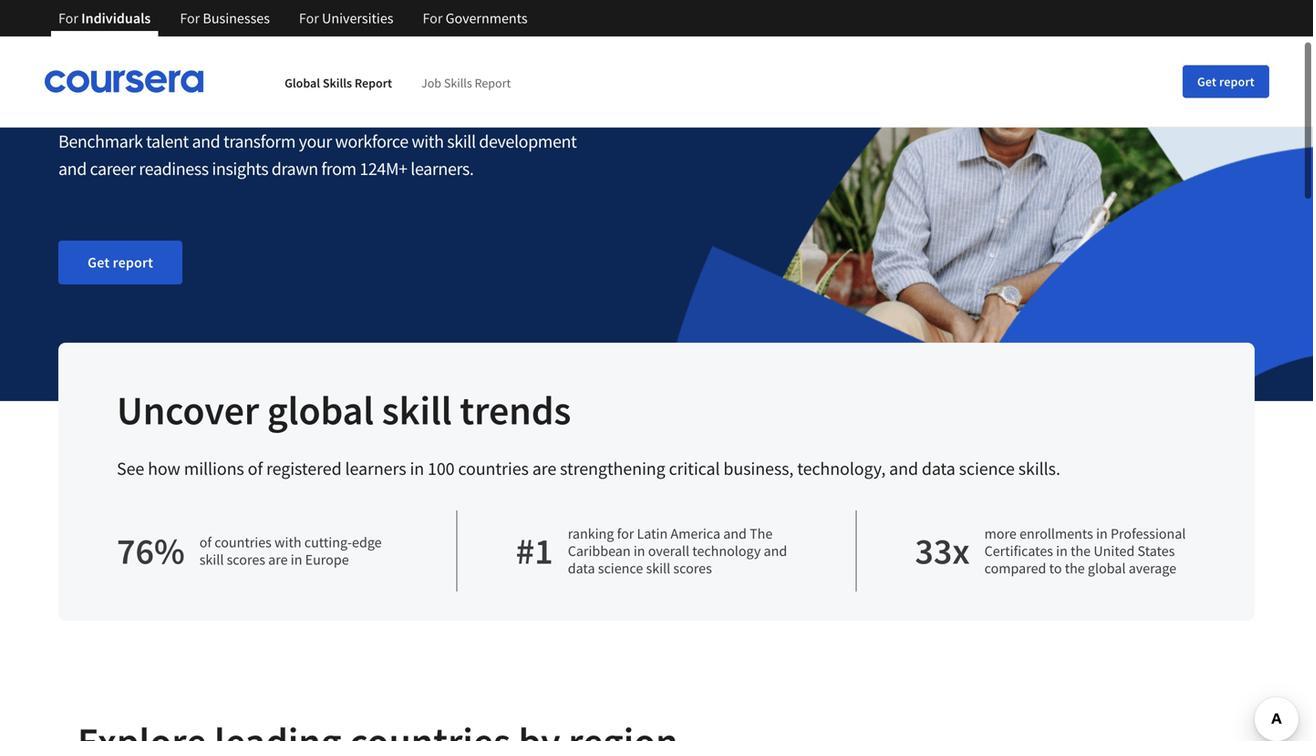 Task type: describe. For each thing, give the bounding box(es) containing it.
governments
[[446, 9, 528, 27]]

2023
[[58, 0, 94, 23]]

for for individuals
[[58, 9, 78, 27]]

with inside the of countries with cutting-edge skill scores are in europe
[[275, 534, 302, 552]]

registered
[[266, 458, 342, 480]]

get report for get report link
[[88, 254, 153, 272]]

banner navigation
[[44, 0, 543, 36]]

get for get report link
[[88, 254, 110, 272]]

compared
[[985, 560, 1047, 578]]

report for get report link
[[113, 254, 153, 272]]

1 horizontal spatial countries
[[458, 458, 529, 480]]

report for get report button
[[1220, 73, 1255, 90]]

for governments
[[423, 9, 528, 27]]

more
[[985, 525, 1017, 543]]

ranking
[[568, 525, 614, 543]]

cutting-
[[305, 534, 352, 552]]

average
[[1129, 560, 1177, 578]]

for for governments
[[423, 9, 443, 27]]

1 horizontal spatial global
[[285, 75, 320, 91]]

job skills report link
[[422, 75, 511, 91]]

countries inside the of countries with cutting-edge skill scores are in europe
[[215, 534, 272, 552]]

america
[[671, 525, 721, 543]]

#1
[[516, 528, 554, 574]]

are inside the of countries with cutting-edge skill scores are in europe
[[268, 551, 288, 569]]

scores inside 'ranking for latin america and the caribbean in overall technology and data science skill scores'
[[674, 560, 712, 578]]

and right talent in the top left of the page
[[192, 130, 220, 153]]

millions
[[184, 458, 244, 480]]

certificates
[[985, 542, 1054, 561]]

see
[[117, 458, 144, 480]]

1 horizontal spatial of
[[248, 458, 263, 480]]

global skills report link
[[285, 75, 392, 91]]

your
[[299, 130, 332, 153]]

get for get report button
[[1198, 73, 1217, 90]]

science inside 'ranking for latin america and the caribbean in overall technology and data science skill scores'
[[598, 560, 643, 578]]

job skills report
[[422, 75, 511, 91]]

skills.
[[1019, 458, 1061, 480]]

get report link
[[58, 241, 183, 285]]

1 horizontal spatial data
[[922, 458, 956, 480]]

transform
[[224, 130, 296, 153]]

124m+
[[360, 157, 408, 180]]

skills down banner navigation
[[220, 40, 344, 113]]

businesses
[[203, 9, 270, 27]]

individuals
[[81, 9, 151, 27]]

report for the global skills report link
[[355, 75, 392, 91]]

for
[[617, 525, 634, 543]]

edge
[[352, 534, 382, 552]]

critical
[[669, 458, 720, 480]]

for businesses
[[180, 9, 270, 27]]

get report button
[[1183, 65, 1270, 98]]

job
[[422, 75, 442, 91]]

of countries with cutting-edge skill scores are in europe
[[200, 534, 382, 569]]

benchmark talent and transform your workforce with skill development and career readiness insights drawn from 124m+ learners.
[[58, 130, 577, 180]]

insights
[[212, 157, 268, 180]]

learners.
[[411, 157, 474, 180]]

united
[[1094, 542, 1135, 561]]



Task type: locate. For each thing, give the bounding box(es) containing it.
report
[[354, 40, 515, 113], [355, 75, 392, 91], [475, 75, 511, 91]]

100
[[428, 458, 455, 480]]

see how millions of registered learners in 100 countries are strengthening critical business, technology, and data science skills.
[[117, 458, 1061, 480]]

skills for the global skills report link
[[323, 75, 352, 91]]

development
[[479, 130, 577, 153]]

skill up 100
[[382, 385, 452, 436]]

76%
[[117, 528, 185, 574]]

skills right job
[[444, 75, 472, 91]]

1 horizontal spatial get
[[1198, 73, 1217, 90]]

1 horizontal spatial scores
[[674, 560, 712, 578]]

get report inside button
[[1198, 73, 1255, 90]]

strengthening
[[560, 458, 666, 480]]

skills up your
[[323, 75, 352, 91]]

1 vertical spatial science
[[598, 560, 643, 578]]

more enrollments in professional certificates in the united states compared to the global average
[[985, 525, 1187, 578]]

and right technology
[[764, 542, 788, 561]]

ranking for latin america and the caribbean in overall technology and data science skill scores
[[568, 525, 788, 578]]

0 horizontal spatial are
[[268, 551, 288, 569]]

technology,
[[798, 458, 886, 480]]

0 vertical spatial get report
[[1198, 73, 1255, 90]]

caribbean
[[568, 542, 631, 561]]

for individuals
[[58, 9, 151, 27]]

2 for from the left
[[180, 9, 200, 27]]

0 vertical spatial of
[[248, 458, 263, 480]]

scores left the "europe"
[[227, 551, 265, 569]]

states
[[1138, 542, 1176, 561]]

and
[[192, 130, 220, 153], [58, 157, 87, 180], [890, 458, 919, 480], [724, 525, 747, 543], [764, 542, 788, 561]]

from
[[321, 157, 357, 180]]

0 horizontal spatial scores
[[227, 551, 265, 569]]

data inside 'ranking for latin america and the caribbean in overall technology and data science skill scores'
[[568, 560, 595, 578]]

for
[[58, 9, 78, 27], [180, 9, 200, 27], [299, 9, 319, 27], [423, 9, 443, 27]]

1 horizontal spatial with
[[412, 130, 444, 153]]

skill right 76%
[[200, 551, 224, 569]]

countries right 100
[[458, 458, 529, 480]]

0 vertical spatial report
[[1220, 73, 1255, 90]]

skill up learners.
[[447, 130, 476, 153]]

33x
[[915, 528, 970, 574]]

1 vertical spatial of
[[200, 534, 212, 552]]

report left job
[[355, 75, 392, 91]]

report
[[1220, 73, 1255, 90], [113, 254, 153, 272]]

in left overall
[[634, 542, 646, 561]]

0 horizontal spatial with
[[275, 534, 302, 552]]

scores inside the of countries with cutting-edge skill scores are in europe
[[227, 551, 265, 569]]

in
[[410, 458, 424, 480], [1097, 525, 1108, 543], [634, 542, 646, 561], [1057, 542, 1068, 561], [291, 551, 302, 569]]

overall
[[648, 542, 690, 561]]

enrollments
[[1020, 525, 1094, 543]]

in left 100
[[410, 458, 424, 480]]

global skills report down banner navigation
[[58, 40, 515, 113]]

countries down millions
[[215, 534, 272, 552]]

science down for
[[598, 560, 643, 578]]

1 vertical spatial report
[[113, 254, 153, 272]]

trends
[[460, 385, 571, 436]]

latin
[[637, 525, 668, 543]]

global inside more enrollments in professional certificates in the united states compared to the global average
[[1088, 560, 1126, 578]]

report down 'for governments'
[[354, 40, 515, 113]]

0 vertical spatial get
[[1198, 73, 1217, 90]]

workforce
[[335, 130, 409, 153]]

are left the "europe"
[[268, 551, 288, 569]]

science left skills.
[[960, 458, 1015, 480]]

1 horizontal spatial are
[[533, 458, 557, 480]]

and down benchmark
[[58, 157, 87, 180]]

with inside benchmark talent and transform your workforce with skill development and career readiness insights drawn from 124m+ learners.
[[412, 130, 444, 153]]

of inside the of countries with cutting-edge skill scores are in europe
[[200, 534, 212, 552]]

coursera logo image
[[44, 70, 204, 93]]

0 vertical spatial global
[[267, 385, 374, 436]]

universities
[[322, 9, 394, 27]]

talent
[[146, 130, 189, 153]]

with
[[412, 130, 444, 153], [275, 534, 302, 552]]

for universities
[[299, 9, 394, 27]]

career
[[90, 157, 136, 180]]

and right technology,
[[890, 458, 919, 480]]

drawn
[[272, 157, 318, 180]]

global skills report up your
[[285, 75, 392, 91]]

uncover global skill trends
[[117, 385, 571, 436]]

with left cutting-
[[275, 534, 302, 552]]

in inside the of countries with cutting-edge skill scores are in europe
[[291, 551, 302, 569]]

report for job skills report link
[[475, 75, 511, 91]]

global up your
[[285, 75, 320, 91]]

countries
[[458, 458, 529, 480], [215, 534, 272, 552]]

benchmark
[[58, 130, 143, 153]]

for for businesses
[[180, 9, 200, 27]]

of
[[248, 458, 263, 480], [200, 534, 212, 552]]

skill inside 'ranking for latin america and the caribbean in overall technology and data science skill scores'
[[646, 560, 671, 578]]

0 vertical spatial are
[[533, 458, 557, 480]]

global left average
[[1088, 560, 1126, 578]]

0 horizontal spatial of
[[200, 534, 212, 552]]

skills for job skills report link
[[444, 75, 472, 91]]

for for universities
[[299, 9, 319, 27]]

report right job
[[475, 75, 511, 91]]

learners
[[345, 458, 407, 480]]

0 vertical spatial countries
[[458, 458, 529, 480]]

in right certificates
[[1057, 542, 1068, 561]]

0 horizontal spatial global
[[267, 385, 374, 436]]

uncover
[[117, 385, 259, 436]]

science
[[960, 458, 1015, 480], [598, 560, 643, 578]]

0 vertical spatial with
[[412, 130, 444, 153]]

get
[[1198, 73, 1217, 90], [88, 254, 110, 272]]

professional
[[1111, 525, 1187, 543]]

skill down latin
[[646, 560, 671, 578]]

the
[[1071, 542, 1091, 561], [1065, 560, 1086, 578]]

skill
[[447, 130, 476, 153], [382, 385, 452, 436], [200, 551, 224, 569], [646, 560, 671, 578]]

skill inside benchmark talent and transform your workforce with skill development and career readiness insights drawn from 124m+ learners.
[[447, 130, 476, 153]]

with up learners.
[[412, 130, 444, 153]]

1 horizontal spatial report
[[1220, 73, 1255, 90]]

scores
[[227, 551, 265, 569], [674, 560, 712, 578]]

0 horizontal spatial get
[[88, 254, 110, 272]]

1 vertical spatial get report
[[88, 254, 153, 272]]

scores down america
[[674, 560, 712, 578]]

how
[[148, 458, 180, 480]]

europe
[[305, 551, 349, 569]]

business,
[[724, 458, 794, 480]]

global
[[58, 40, 211, 113], [285, 75, 320, 91]]

1 for from the left
[[58, 9, 78, 27]]

0 horizontal spatial global
[[58, 40, 211, 113]]

1 horizontal spatial science
[[960, 458, 1015, 480]]

data
[[922, 458, 956, 480], [568, 560, 595, 578]]

the
[[750, 525, 773, 543]]

and left "the"
[[724, 525, 747, 543]]

global skills report
[[58, 40, 515, 113], [285, 75, 392, 91]]

0 vertical spatial data
[[922, 458, 956, 480]]

are down trends
[[533, 458, 557, 480]]

for left universities
[[299, 9, 319, 27]]

in left the "europe"
[[291, 551, 302, 569]]

get inside button
[[1198, 73, 1217, 90]]

of right 76%
[[200, 534, 212, 552]]

of right millions
[[248, 458, 263, 480]]

skills
[[220, 40, 344, 113], [323, 75, 352, 91], [444, 75, 472, 91]]

1 vertical spatial countries
[[215, 534, 272, 552]]

1 horizontal spatial get report
[[1198, 73, 1255, 90]]

0 horizontal spatial data
[[568, 560, 595, 578]]

skill inside the of countries with cutting-edge skill scores are in europe
[[200, 551, 224, 569]]

1 vertical spatial with
[[275, 534, 302, 552]]

readiness
[[139, 157, 209, 180]]

1 vertical spatial are
[[268, 551, 288, 569]]

0 horizontal spatial get report
[[88, 254, 153, 272]]

4 for from the left
[[423, 9, 443, 27]]

1 vertical spatial get
[[88, 254, 110, 272]]

0 vertical spatial science
[[960, 458, 1015, 480]]

are
[[533, 458, 557, 480], [268, 551, 288, 569]]

1 vertical spatial data
[[568, 560, 595, 578]]

3 for from the left
[[299, 9, 319, 27]]

in right enrollments
[[1097, 525, 1108, 543]]

global up registered
[[267, 385, 374, 436]]

data down ranking
[[568, 560, 595, 578]]

for left businesses
[[180, 9, 200, 27]]

for left individuals
[[58, 9, 78, 27]]

1 horizontal spatial global
[[1088, 560, 1126, 578]]

global
[[267, 385, 374, 436], [1088, 560, 1126, 578]]

data up 33x on the right
[[922, 458, 956, 480]]

0 horizontal spatial countries
[[215, 534, 272, 552]]

0 horizontal spatial science
[[598, 560, 643, 578]]

report inside button
[[1220, 73, 1255, 90]]

technology
[[693, 542, 761, 561]]

global down individuals
[[58, 40, 211, 113]]

for left governments
[[423, 9, 443, 27]]

get report for get report button
[[1198, 73, 1255, 90]]

1 vertical spatial global
[[1088, 560, 1126, 578]]

to
[[1050, 560, 1062, 578]]

0 horizontal spatial report
[[113, 254, 153, 272]]

get report
[[1198, 73, 1255, 90], [88, 254, 153, 272]]

in inside 'ranking for latin america and the caribbean in overall technology and data science skill scores'
[[634, 542, 646, 561]]



Task type: vqa. For each thing, say whether or not it's contained in the screenshot.
LIST for Coursera
no



